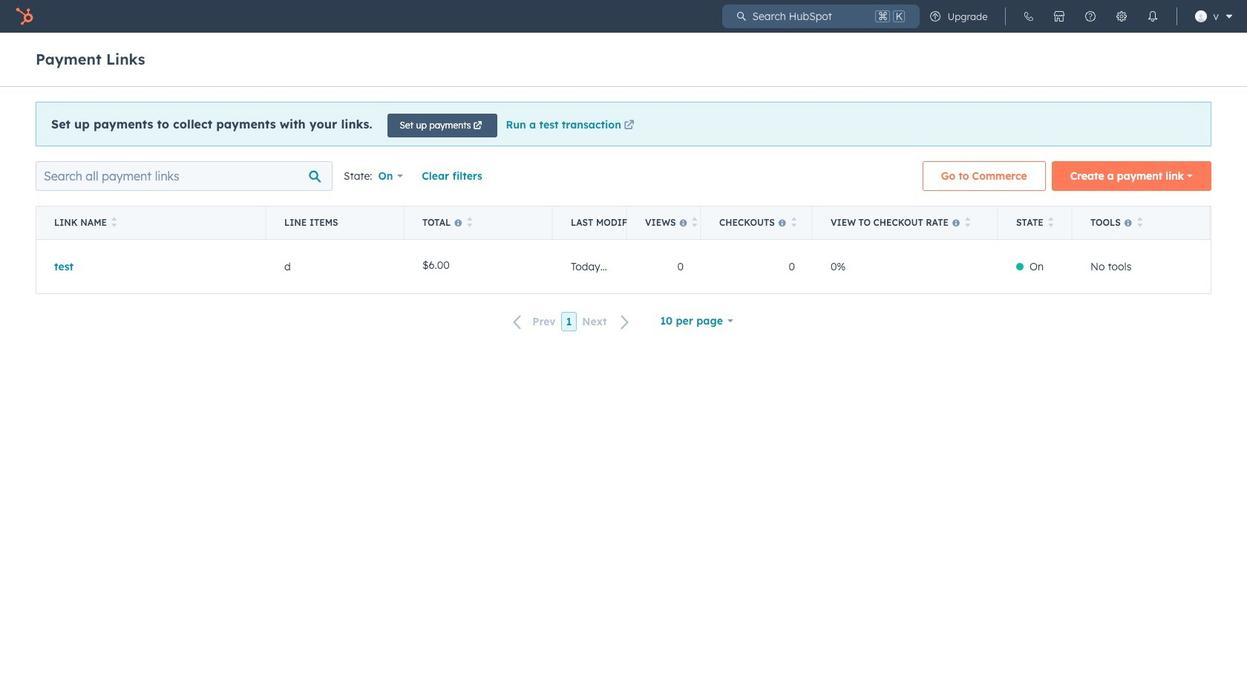 Task type: vqa. For each thing, say whether or not it's contained in the screenshot.
seventh the Press to sort. Element from right
yes



Task type: locate. For each thing, give the bounding box(es) containing it.
6 press to sort. element from the left
[[1049, 217, 1054, 229]]

marketplaces image
[[1054, 10, 1066, 22]]

jacob rogers image
[[1196, 10, 1208, 22]]

press to sort. image for 4th press to sort. element from the right
[[792, 217, 797, 227]]

press to sort. image
[[111, 217, 117, 227], [467, 217, 473, 227], [693, 217, 698, 227], [792, 217, 797, 227], [1049, 217, 1054, 227]]

press to sort. image for second press to sort. element from the left
[[467, 217, 473, 227]]

0 horizontal spatial press to sort. image
[[966, 217, 971, 227]]

3 press to sort. element from the left
[[693, 217, 698, 229]]

1 press to sort. image from the left
[[111, 217, 117, 227]]

press to sort. image
[[966, 217, 971, 227], [1138, 217, 1143, 227]]

5 press to sort. image from the left
[[1049, 217, 1054, 227]]

Search HubSpot search field
[[747, 4, 873, 28]]

2 press to sort. image from the left
[[467, 217, 473, 227]]

1 press to sort. image from the left
[[966, 217, 971, 227]]

5 press to sort. element from the left
[[966, 217, 971, 229]]

4 press to sort. image from the left
[[792, 217, 797, 227]]

pagination navigation
[[505, 312, 639, 332]]

1 press to sort. element from the left
[[111, 217, 117, 229]]

press to sort. image for third press to sort. element
[[693, 217, 698, 227]]

press to sort. element
[[111, 217, 117, 229], [467, 217, 473, 229], [693, 217, 698, 229], [792, 217, 797, 229], [966, 217, 971, 229], [1049, 217, 1054, 229], [1138, 217, 1143, 229]]

menu
[[921, 0, 1239, 33]]

link opens in a new window image
[[624, 120, 635, 131]]

column header
[[267, 206, 405, 239]]

3 press to sort. image from the left
[[693, 217, 698, 227]]

1 horizontal spatial press to sort. image
[[1138, 217, 1143, 227]]



Task type: describe. For each thing, give the bounding box(es) containing it.
press to sort. image for seventh press to sort. element from right
[[111, 217, 117, 227]]

4 press to sort. element from the left
[[792, 217, 797, 229]]

notifications image
[[1148, 10, 1160, 22]]

7 press to sort. element from the left
[[1138, 217, 1143, 229]]

2 press to sort. image from the left
[[1138, 217, 1143, 227]]

link opens in a new window image
[[624, 119, 635, 133]]

Search search field
[[36, 161, 333, 191]]

press to sort. image for 2nd press to sort. element from right
[[1049, 217, 1054, 227]]

2 press to sort. element from the left
[[467, 217, 473, 229]]

settings image
[[1117, 10, 1129, 22]]

help image
[[1086, 10, 1097, 22]]



